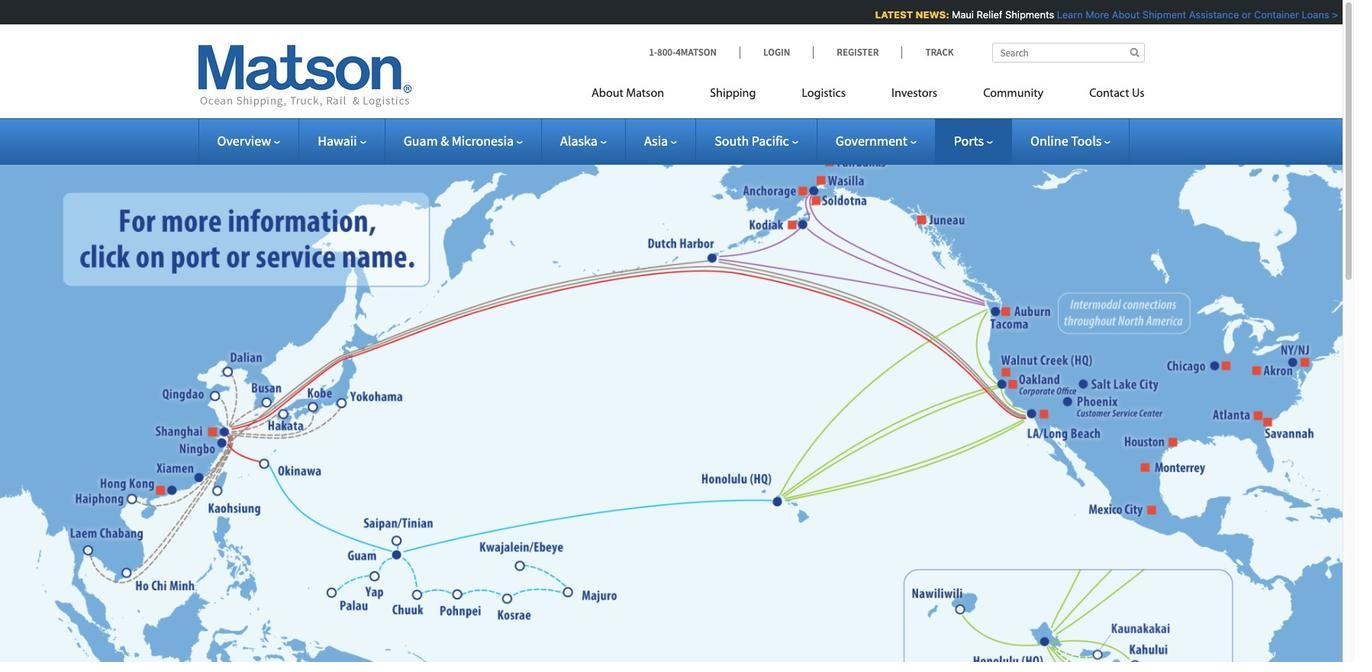 Task type: vqa. For each thing, say whether or not it's contained in the screenshot.
Android.
no



Task type: locate. For each thing, give the bounding box(es) containing it.
0 horizontal spatial about
[[592, 88, 623, 100]]

logistics
[[802, 88, 846, 100]]

latest
[[873, 8, 911, 21]]

track link
[[902, 46, 954, 59]]

None search field
[[992, 43, 1145, 63]]

hakata image
[[276, 401, 290, 415]]

shanghai image
[[219, 424, 233, 438]]

about right the more
[[1109, 8, 1137, 21]]

kobe image
[[306, 401, 319, 415]]

hawaii link
[[318, 132, 366, 150]]

online tools link
[[1030, 132, 1111, 150]]

la image
[[1022, 405, 1036, 419]]

about left matson
[[592, 88, 623, 100]]

about
[[1109, 8, 1137, 21], [592, 88, 623, 100]]

learn more about shipment assistance or container loans > link
[[1054, 8, 1336, 21]]

matson
[[626, 88, 664, 100]]

kosrae image
[[502, 591, 516, 605]]

blue matson logo with ocean, shipping, truck, rail and logistics written beneath it. image
[[198, 45, 412, 108]]

relief
[[974, 8, 1000, 21]]

ports
[[954, 132, 984, 150]]

south pacific
[[715, 132, 789, 150]]

saipan tinian rota image
[[394, 535, 408, 549]]

4matson
[[676, 46, 717, 59]]

contact us
[[1089, 88, 1145, 100]]

guam
[[404, 132, 438, 150]]

maui
[[949, 8, 971, 21]]

contact
[[1089, 88, 1129, 100]]

chuuk image
[[410, 587, 424, 600]]

0 vertical spatial honolulu image
[[771, 495, 785, 509]]

shipments
[[1003, 8, 1052, 21]]

dalian image
[[222, 364, 236, 378]]

honolulu image
[[771, 495, 785, 509], [1039, 633, 1053, 647]]

ports link
[[954, 132, 993, 150]]

hong kong image
[[168, 484, 182, 498]]

guam & micronesia link
[[404, 132, 523, 150]]

yap image
[[367, 566, 381, 580]]

0 vertical spatial about
[[1109, 8, 1137, 21]]

qingdao image
[[207, 390, 221, 404]]

1 vertical spatial about
[[592, 88, 623, 100]]

1 vertical spatial honolulu image
[[1039, 633, 1053, 647]]

majuro image
[[564, 584, 578, 598]]

kwajelein image
[[516, 557, 530, 571]]

hawaii
[[318, 132, 357, 150]]

about matson link
[[592, 80, 687, 111]]

tools
[[1071, 132, 1102, 150]]

overview
[[217, 132, 271, 150]]

government link
[[836, 132, 917, 150]]

investors link
[[869, 80, 960, 111]]

south
[[715, 132, 749, 150]]

palau image
[[326, 584, 340, 598]]

yokohama image
[[336, 396, 350, 410]]

xiamen image
[[196, 466, 210, 480]]

assistance
[[1187, 8, 1236, 21]]

south pacific link
[[715, 132, 798, 150]]

kaohsiung image
[[210, 480, 224, 494]]

ho chi minh image
[[119, 566, 133, 580]]

community link
[[960, 80, 1066, 111]]

register link
[[813, 46, 902, 59]]

laem chabang image
[[80, 543, 94, 557]]

busan image
[[261, 395, 275, 409]]

shipping link
[[687, 80, 779, 111]]

pohnpei image
[[452, 585, 466, 599]]

&
[[441, 132, 449, 150]]

>
[[1329, 8, 1336, 21]]

1-800-4matson
[[649, 46, 717, 59]]



Task type: describe. For each thing, give the bounding box(es) containing it.
login link
[[740, 46, 813, 59]]

0 horizontal spatial honolulu image
[[771, 495, 785, 509]]

logistics link
[[779, 80, 869, 111]]

about matson
[[592, 88, 664, 100]]

online
[[1030, 132, 1068, 150]]

shipment
[[1140, 8, 1184, 21]]

track
[[925, 46, 954, 59]]

investors
[[892, 88, 937, 100]]

container
[[1251, 8, 1296, 21]]

phoenix image
[[1061, 396, 1075, 410]]

latest news: maui relief shipments learn more about shipment assistance or container loans >
[[873, 8, 1336, 21]]

matson_routemap.jpg image
[[0, 133, 1343, 663]]

ningbo image
[[219, 438, 233, 452]]

tacoma image
[[991, 305, 1005, 319]]

1 horizontal spatial about
[[1109, 8, 1137, 21]]

alaska
[[560, 132, 598, 150]]

alaska link
[[560, 132, 607, 150]]

guam image
[[394, 548, 408, 562]]

more
[[1083, 8, 1107, 21]]

1 horizontal spatial honolulu image
[[1039, 633, 1053, 647]]

kahului image
[[1129, 657, 1143, 663]]

learn
[[1054, 8, 1080, 21]]

800-
[[657, 46, 676, 59]]

news:
[[913, 8, 947, 21]]

loans
[[1299, 8, 1327, 21]]

Search search field
[[992, 43, 1145, 63]]

about inside about matson link
[[592, 88, 623, 100]]

asia
[[644, 132, 668, 150]]

oakland image
[[995, 377, 1009, 391]]

top menu navigation
[[592, 80, 1145, 111]]

online tools
[[1030, 132, 1102, 150]]

anchorage image
[[808, 182, 822, 196]]

1-
[[649, 46, 657, 59]]

government
[[836, 132, 907, 150]]

login
[[763, 46, 790, 59]]

us
[[1132, 88, 1145, 100]]

community
[[983, 88, 1044, 100]]

or
[[1239, 8, 1249, 21]]

overview link
[[217, 132, 280, 150]]

search image
[[1130, 47, 1139, 57]]

contact us link
[[1066, 80, 1145, 111]]

pacific
[[752, 132, 789, 150]]

micronesia
[[452, 132, 514, 150]]

dutch hurbor image
[[706, 250, 720, 264]]

shipping
[[710, 88, 756, 100]]

asia link
[[644, 132, 677, 150]]

kodiak image
[[797, 218, 811, 232]]

1-800-4matson link
[[649, 46, 740, 59]]

okinawa image
[[257, 456, 271, 470]]

nawiliwili image
[[952, 603, 966, 617]]

guam & micronesia
[[404, 132, 514, 150]]

register
[[837, 46, 879, 59]]



